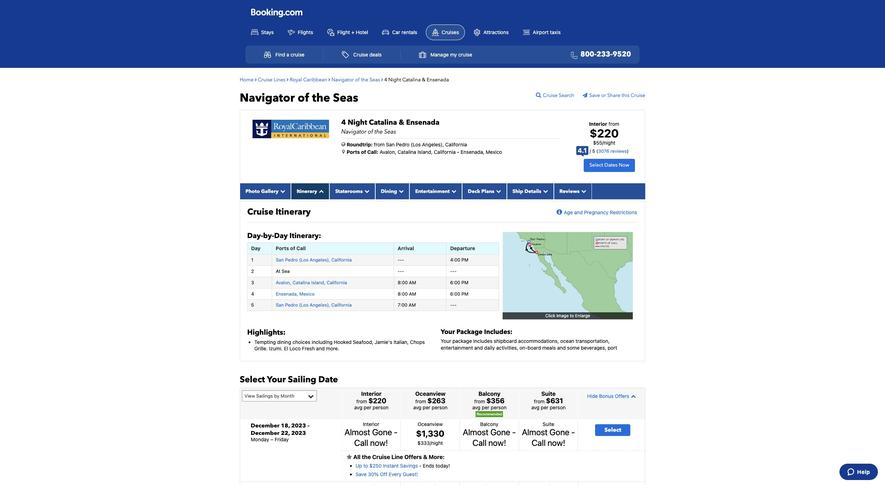 Task type: describe. For each thing, give the bounding box(es) containing it.
gallery
[[261, 188, 279, 195]]

of down roundtrip:
[[361, 149, 366, 155]]

3076
[[599, 148, 610, 154]]

0 vertical spatial ensenada,
[[461, 149, 485, 155]]

cruise lines
[[258, 76, 286, 83]]

angeles), for 1
[[310, 257, 330, 263]]

does
[[490, 352, 501, 358]]

recommended image
[[476, 412, 504, 418]]

1 vertical spatial itinerary
[[276, 206, 311, 218]]

reviews button
[[554, 184, 592, 200]]

cruise deals link
[[334, 48, 390, 62]]

gone for suite almost gone - call now!
[[550, 428, 570, 438]]

4.1 / 5 ( 3076 reviews )
[[578, 147, 629, 155]]

7:00 am
[[398, 303, 416, 308]]

booking.com home image
[[251, 8, 303, 18]]

royal
[[290, 76, 302, 83]]

deck
[[468, 188, 481, 195]]

1 horizontal spatial or
[[602, 92, 607, 99]]

flight + hotel link
[[322, 25, 374, 40]]

night inside interior from $220 $55 / night
[[604, 140, 616, 146]]

rentals
[[402, 29, 417, 35]]

& for 4 night catalina & ensenada navigator of the seas
[[399, 118, 405, 127]]

2 vertical spatial your
[[267, 374, 286, 386]]

1 horizontal spatial –
[[308, 422, 310, 430]]

every
[[389, 472, 402, 478]]

month
[[281, 394, 295, 399]]

deck plans button
[[463, 184, 507, 200]]

government
[[520, 358, 548, 364]]

1 vertical spatial ensenada,
[[276, 291, 298, 297]]

22,
[[281, 430, 290, 438]]

1 horizontal spatial seas
[[370, 76, 380, 83]]

and inside highlights: tempting dining choices including hooked seafood, jamie's italian, chops grille, izumi, el loco fresh and more.
[[316, 346, 325, 352]]

cruise search link
[[536, 92, 582, 99]]

and down "entertainment" at the bottom
[[461, 352, 469, 358]]

includes
[[474, 339, 493, 345]]

now! for balcony almost gone - call now!
[[489, 438, 507, 448]]

per for $631
[[541, 405, 549, 411]]

includes:
[[484, 328, 513, 337]]

of down day-by-day itinerary:
[[290, 246, 295, 252]]

cruise for find a cruise
[[291, 52, 305, 58]]

angle right image for home
[[255, 77, 257, 82]]

cruise right this
[[631, 92, 646, 99]]

1 vertical spatial day
[[251, 246, 261, 252]]

angle right image for navigator of the seas
[[381, 77, 383, 82]]

0 horizontal spatial 5
[[251, 303, 254, 308]]

suite for $631
[[542, 391, 556, 398]]

1 vertical spatial seas
[[333, 90, 358, 106]]

save inside up to $250 instant savings -             ends today! save 30% off every guest!
[[356, 472, 367, 478]]

chevron up image
[[630, 394, 636, 399]]

itinerary:
[[290, 231, 321, 241]]

activities,
[[497, 345, 519, 351]]

1 vertical spatial am
[[409, 291, 416, 297]]

select for dates
[[590, 162, 604, 169]]

chevron down image for photo gallery
[[279, 189, 285, 194]]

san pedro (los angeles), california link for 5
[[276, 303, 352, 308]]

interior
[[590, 121, 608, 127]]

ports of call: avalon, catalina island, california • ensenada, mexico
[[347, 149, 502, 155]]

$356
[[487, 397, 505, 406]]

0 vertical spatial (los
[[411, 142, 421, 148]]

airport taxis
[[533, 29, 561, 35]]

day-by-day itinerary:
[[247, 231, 321, 241]]

5 inside 4.1 / 5 ( 3076 reviews )
[[593, 148, 596, 154]]

catalina inside 4 night catalina & ensenada navigator of the seas
[[369, 118, 397, 127]]

home
[[240, 76, 254, 83]]

from for balcony from $356 avg per person
[[475, 399, 485, 405]]

stays link
[[246, 25, 280, 40]]

december 18, 2023 – december 22, 2023 monday – friday
[[251, 422, 310, 443]]

offers inside hide bonus offers link
[[615, 394, 630, 400]]

4 night catalina & ensenada
[[385, 76, 449, 83]]

your package includes: your package includes shipboard accommodations, ocean transportation, entertainment and daily activities, on-board meals and some beverages, port charges and more. it does not include shore excursions, personal expenses, gratuities, or alcoholic beverages. government fees and taxes are not included.
[[441, 328, 623, 364]]

1 horizontal spatial save
[[590, 92, 600, 99]]

board
[[528, 345, 541, 351]]

globe image
[[342, 142, 346, 147]]

3 pm from the top
[[462, 291, 469, 297]]

meals
[[543, 345, 556, 351]]

now! for suite almost gone - call now!
[[548, 438, 566, 448]]

travel menu navigation
[[246, 45, 640, 64]]

$220 for interior from $220 avg per person
[[369, 397, 387, 406]]

3076 reviews link
[[599, 148, 627, 154]]

seas inside 4 night catalina & ensenada navigator of the seas
[[384, 128, 396, 136]]

entertainment
[[441, 345, 473, 351]]

by-
[[263, 231, 274, 241]]

guest!
[[403, 472, 418, 478]]

0 horizontal spatial not
[[502, 352, 510, 358]]

800-233-9520 link
[[568, 49, 631, 60]]

lines
[[274, 76, 286, 83]]

)
[[627, 148, 629, 154]]

cruises link
[[426, 24, 465, 40]]

& for 4 night catalina & ensenada
[[422, 76, 426, 83]]

cruise itinerary
[[247, 206, 311, 218]]

hide
[[588, 394, 598, 400]]

ensenada for 4 night catalina & ensenada navigator of the seas
[[406, 118, 440, 127]]

0 vertical spatial navigator of the seas
[[332, 76, 380, 83]]

suite almost gone - call now!
[[522, 422, 575, 448]]

navigator of the seas main content
[[236, 71, 649, 486]]

now! for interior almost gone - call now!
[[370, 438, 388, 448]]

4:00
[[450, 257, 461, 263]]

find
[[276, 52, 285, 58]]

flight
[[337, 29, 350, 35]]

1 horizontal spatial mexico
[[486, 149, 502, 155]]

0 vertical spatial day
[[274, 231, 288, 241]]

offers inside sailing list element
[[405, 454, 422, 461]]

royal caribbean link
[[290, 76, 327, 83]]

7:00
[[398, 303, 408, 308]]

- inside up to $250 instant savings -             ends today! save 30% off every guest!
[[420, 463, 422, 469]]

call for interior almost gone - call now!
[[354, 438, 368, 448]]

(los for 1
[[299, 257, 309, 263]]

sailings
[[256, 394, 273, 399]]

2 2023 from the top
[[291, 430, 306, 438]]

6:00 pm for avalon, catalina island, california
[[450, 280, 469, 286]]

caribbean
[[303, 76, 327, 83]]

0 horizontal spatial avalon,
[[276, 280, 292, 286]]

$263
[[428, 397, 446, 406]]

0 vertical spatial angeles),
[[422, 142, 444, 148]]

1 vertical spatial not
[[593, 358, 600, 364]]

/ inside oceanview $1,330 $333 / night
[[430, 441, 432, 447]]

4 for 4 night catalina & ensenada
[[385, 76, 387, 83]]

2 december from the top
[[251, 430, 280, 438]]

deck plans
[[468, 188, 495, 195]]

some
[[567, 345, 580, 351]]

hooked
[[334, 340, 352, 346]]

cruise for cruise deals
[[354, 52, 368, 58]]

8:00 for avalon, catalina island, california
[[398, 280, 408, 286]]

and right fees
[[561, 358, 569, 364]]

6:00 pm for ensenada, mexico
[[450, 291, 469, 297]]

1 vertical spatial island,
[[312, 280, 326, 286]]

chevron up image
[[317, 189, 324, 194]]

chevron down image for staterooms
[[363, 189, 370, 194]]

6:00 for ensenada, mexico
[[450, 291, 461, 297]]

8:00 am for avalon, catalina island, california
[[398, 280, 416, 286]]

my
[[450, 52, 457, 58]]

from for oceanview from $263 avg per person
[[416, 399, 426, 405]]

attractions link
[[468, 25, 515, 40]]

navigator inside 4 night catalina & ensenada navigator of the seas
[[342, 128, 367, 136]]

itinerary button
[[291, 184, 330, 200]]

personal
[[571, 352, 590, 358]]

0 vertical spatial avalon,
[[380, 149, 397, 155]]

more. inside your package includes: your package includes shipboard accommodations, ocean transportation, entertainment and daily activities, on-board meals and some beverages, port charges and more. it does not include shore excursions, personal expenses, gratuities, or alcoholic beverages. government fees and taxes are not included.
[[471, 352, 484, 358]]

included.
[[602, 358, 623, 364]]

stays
[[261, 29, 274, 35]]

hide bonus offers link
[[580, 390, 644, 403]]

avalon, catalina island, california link
[[276, 280, 347, 286]]

- inside balcony almost gone - call now!
[[513, 428, 516, 438]]

/ inside 4.1 / 5 ( 3076 reviews )
[[590, 148, 591, 154]]

package
[[453, 339, 472, 345]]

jamie's
[[375, 340, 393, 346]]

info circle image
[[555, 209, 564, 216]]

today!
[[436, 463, 450, 469]]

8:00 for ensenada, mexico
[[398, 291, 408, 297]]

attractions
[[484, 29, 509, 35]]

the down cruise deals link
[[361, 76, 368, 83]]

map marker image
[[342, 149, 345, 154]]

photo gallery
[[246, 188, 279, 195]]

4 night catalina & ensenada navigator of the seas
[[342, 118, 440, 136]]

search image
[[536, 92, 543, 98]]

home link
[[240, 76, 254, 83]]

0 vertical spatial san
[[386, 142, 395, 148]]

night inside oceanview $1,330 $333 / night
[[432, 441, 443, 447]]

ship
[[513, 188, 524, 195]]

a
[[287, 52, 289, 58]]

at sea
[[276, 269, 290, 274]]

more:
[[429, 454, 445, 461]]

interior for $220
[[361, 391, 382, 398]]

interior almost gone - call now!
[[345, 422, 398, 448]]

and inside 'age and pregnancy restrictions' link
[[575, 210, 583, 216]]

per for $263
[[423, 405, 431, 411]]

chops
[[410, 340, 425, 346]]

gratuities,
[[441, 358, 464, 364]]

call for balcony almost gone - call now!
[[473, 438, 487, 448]]

find a cruise link
[[256, 48, 312, 62]]

0 vertical spatial your
[[441, 328, 455, 337]]

avalon, catalina island, california
[[276, 280, 347, 286]]

of down cruise deals link
[[355, 76, 360, 83]]

car rentals
[[392, 29, 417, 35]]

0 horizontal spatial –
[[271, 437, 273, 443]]

and down 'includes'
[[475, 345, 483, 351]]

cruises
[[442, 29, 459, 35]]

chevron down image for entertainment
[[450, 189, 457, 194]]

of down royal caribbean link
[[298, 90, 309, 106]]



Task type: locate. For each thing, give the bounding box(es) containing it.
0 vertical spatial 5
[[593, 148, 596, 154]]

avg for $220
[[354, 405, 363, 411]]

5 left (
[[593, 148, 596, 154]]

0 vertical spatial –
[[308, 422, 310, 430]]

suite down fees
[[542, 391, 556, 398]]

0 vertical spatial 4
[[385, 76, 387, 83]]

$220 inside the interior from $220 avg per person
[[369, 397, 387, 406]]

1 december from the top
[[251, 422, 280, 430]]

1 vertical spatial san pedro (los angeles), california link
[[276, 303, 352, 308]]

your
[[441, 328, 455, 337], [441, 339, 451, 345], [267, 374, 286, 386]]

balcony from $356 avg per person
[[473, 391, 507, 411]]

2 vertical spatial &
[[423, 454, 428, 461]]

1 san pedro (los angeles), california link from the top
[[276, 257, 352, 263]]

night for 4 night catalina & ensenada
[[389, 76, 401, 83]]

1 horizontal spatial night
[[604, 140, 616, 146]]

per inside the interior from $220 avg per person
[[364, 405, 372, 411]]

1 horizontal spatial cruise
[[459, 52, 473, 58]]

8:00 am for ensenada, mexico
[[398, 291, 416, 297]]

cruise inside sailing list element
[[372, 454, 390, 461]]

interior inside interior almost gone - call now!
[[363, 422, 380, 428]]

3 gone from the left
[[550, 428, 570, 438]]

the down caribbean
[[312, 90, 330, 106]]

almost inside interior almost gone - call now!
[[345, 428, 370, 438]]

your up by
[[267, 374, 286, 386]]

pedro for 5
[[285, 303, 298, 308]]

1 vertical spatial save
[[356, 472, 367, 478]]

san pedro (los angeles), california link for 1
[[276, 257, 352, 263]]

4 for 4
[[251, 291, 254, 297]]

3 person from the left
[[491, 405, 507, 411]]

4 for 4 night catalina & ensenada navigator of the seas
[[342, 118, 346, 127]]

0 vertical spatial /
[[603, 140, 604, 146]]

1 6:00 from the top
[[450, 280, 461, 286]]

person inside suite from $631 avg per person
[[550, 405, 566, 411]]

el
[[284, 346, 288, 352]]

night inside 4 night catalina & ensenada navigator of the seas
[[348, 118, 367, 127]]

4 inside 4 night catalina & ensenada navigator of the seas
[[342, 118, 346, 127]]

now! inside balcony almost gone - call now!
[[489, 438, 507, 448]]

–
[[308, 422, 310, 430], [271, 437, 273, 443]]

2 cruise from the left
[[459, 52, 473, 58]]

1 vertical spatial 6:00 pm
[[450, 291, 469, 297]]

entertainment
[[416, 188, 450, 195]]

4 up globe "icon"
[[342, 118, 346, 127]]

ocean
[[561, 339, 575, 345]]

800-233-9520
[[581, 49, 631, 59]]

•
[[457, 149, 460, 155]]

3 per from the left
[[482, 405, 490, 411]]

$1,330
[[416, 429, 445, 439]]

2 vertical spatial navigator
[[342, 128, 367, 136]]

san pedro (los angeles), california down ensenada, mexico link
[[276, 303, 352, 308]]

0 vertical spatial itinerary
[[297, 188, 317, 195]]

0 horizontal spatial ensenada,
[[276, 291, 298, 297]]

up to $250 instant savings link
[[356, 463, 418, 469]]

restrictions
[[610, 210, 638, 216]]

angeles), up ports of call: avalon, catalina island, california • ensenada, mexico
[[422, 142, 444, 148]]

am for angeles),
[[409, 303, 416, 308]]

balcony inside balcony from $356 avg per person
[[479, 391, 501, 398]]

from right interior
[[609, 121, 620, 127]]

beverages.
[[493, 358, 519, 364]]

avalon, down the at sea
[[276, 280, 292, 286]]

0 vertical spatial navigator
[[332, 76, 354, 83]]

3 almost from the left
[[522, 428, 548, 438]]

shipboard
[[494, 339, 517, 345]]

per inside suite from $631 avg per person
[[541, 405, 549, 411]]

chevron down image for ship details
[[542, 189, 548, 194]]

avg inside the interior from $220 avg per person
[[354, 405, 363, 411]]

4 avg from the left
[[532, 405, 540, 411]]

1 vertical spatial san pedro (los angeles), california
[[276, 303, 352, 308]]

ensenada, right '•'
[[461, 149, 485, 155]]

itinerary inside dropdown button
[[297, 188, 317, 195]]

pedro down ensenada, mexico link
[[285, 303, 298, 308]]

more. up alcoholic
[[471, 352, 484, 358]]

from inside oceanview from $263 avg per person
[[416, 399, 426, 405]]

1 avg from the left
[[354, 405, 363, 411]]

&
[[422, 76, 426, 83], [399, 118, 405, 127], [423, 454, 428, 461]]

chevron down image inside the dining dropdown button
[[397, 189, 404, 194]]

per for $220
[[364, 405, 372, 411]]

& up roundtrip: from san pedro (los angeles), california
[[399, 118, 405, 127]]

4 per from the left
[[541, 405, 549, 411]]

/ down '$1,330'
[[430, 441, 432, 447]]

night down '$1,330'
[[432, 441, 443, 447]]

navigator of the seas down cruise deals link
[[332, 76, 380, 83]]

this
[[622, 92, 630, 99]]

call inside the suite almost gone - call now!
[[532, 438, 546, 448]]

4 chevron down image from the left
[[450, 189, 457, 194]]

royal caribbean image
[[253, 120, 329, 139]]

california
[[445, 142, 467, 148], [434, 149, 456, 155], [332, 257, 352, 263], [327, 280, 347, 286], [332, 303, 352, 308]]

navigator of the seas down royal
[[240, 90, 358, 106]]

or inside your package includes: your package includes shipboard accommodations, ocean transportation, entertainment and daily activities, on-board meals and some beverages, port charges and more. it does not include shore excursions, personal expenses, gratuities, or alcoholic beverages. government fees and taxes are not included.
[[465, 358, 470, 364]]

avg up recommended image
[[473, 405, 481, 411]]

grille,
[[255, 346, 268, 352]]

1 gone from the left
[[372, 428, 392, 438]]

suite inside suite from $631 avg per person
[[542, 391, 556, 398]]

chevron down image for dining
[[397, 189, 404, 194]]

pm for california
[[462, 280, 469, 286]]

1 vertical spatial /
[[590, 148, 591, 154]]

1 san pedro (los angeles), california from the top
[[276, 257, 352, 263]]

5 chevron down image from the left
[[542, 189, 548, 194]]

0 horizontal spatial night
[[348, 118, 367, 127]]

2 vertical spatial san
[[276, 303, 284, 308]]

save left share
[[590, 92, 600, 99]]

person for $263
[[432, 405, 448, 411]]

of
[[355, 76, 360, 83], [298, 90, 309, 106], [368, 128, 373, 136], [361, 149, 366, 155], [290, 246, 295, 252]]

call:
[[368, 149, 379, 155]]

gone inside balcony almost gone - call now!
[[491, 428, 511, 438]]

call inside balcony almost gone - call now!
[[473, 438, 487, 448]]

san
[[386, 142, 395, 148], [276, 257, 284, 263], [276, 303, 284, 308]]

0 vertical spatial ports
[[347, 149, 360, 155]]

call inside interior almost gone - call now!
[[354, 438, 368, 448]]

almost inside balcony almost gone - call now!
[[463, 428, 489, 438]]

share
[[608, 92, 621, 99]]

2 san pedro (los angeles), california from the top
[[276, 303, 352, 308]]

staterooms button
[[330, 184, 375, 200]]

1 vertical spatial interior
[[363, 422, 380, 428]]

person for $631
[[550, 405, 566, 411]]

view sailings by month
[[245, 394, 295, 399]]

san down 4 night catalina & ensenada navigator of the seas
[[386, 142, 395, 148]]

0 horizontal spatial save
[[356, 472, 367, 478]]

call for suite almost gone - call now!
[[532, 438, 546, 448]]

1 vertical spatial ensenada
[[406, 118, 440, 127]]

avg inside suite from $631 avg per person
[[532, 405, 540, 411]]

2 pm from the top
[[462, 280, 469, 286]]

0 vertical spatial 6:00
[[450, 280, 461, 286]]

pedro
[[396, 142, 410, 148], [285, 257, 298, 263], [285, 303, 298, 308]]

san pedro (los angeles), california for 5
[[276, 303, 352, 308]]

the inside 4 night catalina & ensenada navigator of the seas
[[375, 128, 383, 136]]

person up interior almost gone - call now!
[[373, 405, 389, 411]]

from inside balcony from $356 avg per person
[[475, 399, 485, 405]]

san pedro (los angeles), california for 1
[[276, 257, 352, 263]]

1 8:00 from the top
[[398, 280, 408, 286]]

2 horizontal spatial almost
[[522, 428, 548, 438]]

from for interior from $220 $55 / night
[[609, 121, 620, 127]]

2 almost from the left
[[463, 428, 489, 438]]

$55
[[593, 140, 603, 146]]

fees
[[550, 358, 559, 364]]

ensenada for 4 night catalina & ensenada
[[427, 76, 449, 83]]

day
[[274, 231, 288, 241], [251, 246, 261, 252]]

chevron down image inside staterooms dropdown button
[[363, 189, 370, 194]]

0 vertical spatial oceanview
[[416, 391, 446, 398]]

2 gone from the left
[[491, 428, 511, 438]]

and down including
[[316, 346, 325, 352]]

chevron down image for reviews
[[580, 189, 587, 194]]

0 horizontal spatial 4
[[251, 291, 254, 297]]

ports
[[347, 149, 360, 155], [276, 246, 289, 252]]

1 vertical spatial –
[[271, 437, 273, 443]]

2 avg from the left
[[414, 405, 422, 411]]

cruise for cruise itinerary
[[247, 206, 274, 218]]

avg inside balcony from $356 avg per person
[[473, 405, 481, 411]]

search
[[559, 92, 575, 99]]

per up interior almost gone - call now!
[[364, 405, 372, 411]]

1 vertical spatial pm
[[462, 280, 469, 286]]

1 vertical spatial $220
[[369, 397, 387, 406]]

balcony up recommended image
[[479, 391, 501, 398]]

6 chevron down image from the left
[[580, 189, 587, 194]]

1 horizontal spatial almost
[[463, 428, 489, 438]]

photo
[[246, 188, 260, 195]]

avg inside oceanview from $263 avg per person
[[414, 405, 422, 411]]

0 vertical spatial suite
[[542, 391, 556, 398]]

0 vertical spatial 6:00 pm
[[450, 280, 469, 286]]

1 almost from the left
[[345, 428, 370, 438]]

from for interior from $220 avg per person
[[357, 399, 367, 405]]

2 vertical spatial pm
[[462, 291, 469, 297]]

from up interior almost gone - call now!
[[357, 399, 367, 405]]

cruise left search
[[543, 92, 558, 99]]

angle right image
[[255, 77, 257, 82], [329, 77, 330, 82], [381, 77, 383, 82]]

ensenada inside 4 night catalina & ensenada navigator of the seas
[[406, 118, 440, 127]]

2 8:00 am from the top
[[398, 291, 416, 297]]

4
[[385, 76, 387, 83], [342, 118, 346, 127], [251, 291, 254, 297]]

chevron down image inside the entertainment "dropdown button"
[[450, 189, 457, 194]]

night
[[389, 76, 401, 83], [348, 118, 367, 127]]

flight + hotel
[[337, 29, 368, 35]]

$631
[[546, 397, 563, 406]]

san pedro (los angeles), california link down ensenada, mexico link
[[276, 303, 352, 308]]

angle right image
[[287, 77, 289, 82]]

december up monday
[[251, 422, 280, 430]]

ensenada, mexico
[[276, 291, 315, 297]]

cruise left lines
[[258, 76, 273, 83]]

5 down the 3
[[251, 303, 254, 308]]

angle right image right caribbean
[[329, 77, 330, 82]]

balcony down recommended image
[[481, 422, 499, 428]]

2 vertical spatial seas
[[384, 128, 396, 136]]

person up the suite almost gone - call now!
[[550, 405, 566, 411]]

2 horizontal spatial gone
[[550, 428, 570, 438]]

1 now! from the left
[[370, 438, 388, 448]]

select for your
[[240, 374, 265, 386]]

0 vertical spatial $220
[[590, 127, 619, 140]]

0 vertical spatial save
[[590, 92, 600, 99]]

day up 1 at the left bottom of the page
[[251, 246, 261, 252]]

navigator of the seas
[[332, 76, 380, 83], [240, 90, 358, 106]]

chevron down image inside photo gallery dropdown button
[[279, 189, 285, 194]]

0 horizontal spatial cruise
[[291, 52, 305, 58]]

chevron down image inside ship details dropdown button
[[542, 189, 548, 194]]

1 cruise from the left
[[291, 52, 305, 58]]

1 vertical spatial san
[[276, 257, 284, 263]]

$220 up 4.1 / 5 ( 3076 reviews ) on the top right
[[590, 127, 619, 140]]

2 angle right image from the left
[[329, 77, 330, 82]]

1 chevron down image from the left
[[279, 189, 285, 194]]

shore
[[529, 352, 542, 358]]

ports right map marker 'icon'
[[347, 149, 360, 155]]

0 vertical spatial &
[[422, 76, 426, 83]]

pm for angeles),
[[462, 257, 469, 263]]

suite inside the suite almost gone - call now!
[[543, 422, 555, 428]]

the up to
[[362, 454, 371, 461]]

almost inside the suite almost gone - call now!
[[522, 428, 548, 438]]

233-
[[597, 49, 613, 59]]

0 horizontal spatial night
[[432, 441, 443, 447]]

select up view at the bottom of the page
[[240, 374, 265, 386]]

offers up the savings
[[405, 454, 422, 461]]

expenses,
[[592, 352, 615, 358]]

from inside the interior from $220 avg per person
[[357, 399, 367, 405]]

age
[[564, 210, 573, 216]]

from for roundtrip: from san pedro (los angeles), california
[[374, 142, 385, 148]]

1 vertical spatial avalon,
[[276, 280, 292, 286]]

person inside balcony from $356 avg per person
[[491, 405, 507, 411]]

am
[[409, 280, 416, 286], [409, 291, 416, 297], [409, 303, 416, 308]]

from left $631
[[534, 399, 545, 405]]

view sailings by month link
[[242, 391, 317, 402]]

$220 up interior almost gone - call now!
[[369, 397, 387, 406]]

0 vertical spatial am
[[409, 280, 416, 286]]

san up at at the left bottom of page
[[276, 257, 284, 263]]

from up the call:
[[374, 142, 385, 148]]

2023 right 22,
[[291, 430, 306, 438]]

4 right navigator of the seas link
[[385, 76, 387, 83]]

up to $250 instant savings -             ends today! save 30% off every guest!
[[356, 463, 450, 478]]

(
[[597, 148, 599, 154]]

person inside oceanview from $263 avg per person
[[432, 405, 448, 411]]

transportation,
[[576, 339, 610, 345]]

select your sailing date
[[240, 374, 338, 386]]

oceanview for from
[[416, 391, 446, 398]]

person inside the interior from $220 avg per person
[[373, 405, 389, 411]]

2 san pedro (los angeles), california link from the top
[[276, 303, 352, 308]]

day-
[[247, 231, 263, 241]]

per inside balcony from $356 avg per person
[[482, 405, 490, 411]]

loco
[[290, 346, 301, 352]]

pm
[[462, 257, 469, 263], [462, 280, 469, 286], [462, 291, 469, 297]]

oceanview from $263 avg per person
[[414, 391, 448, 411]]

2 vertical spatial /
[[430, 441, 432, 447]]

gone inside the suite almost gone - call now!
[[550, 428, 570, 438]]

more. inside highlights: tempting dining choices including hooked seafood, jamie's italian, chops grille, izumi, el loco fresh and more.
[[326, 346, 339, 352]]

0 vertical spatial interior
[[361, 391, 382, 398]]

angeles), down "avalon, catalina island, california" link
[[310, 303, 330, 308]]

interior for gone
[[363, 422, 380, 428]]

0 vertical spatial offers
[[615, 394, 630, 400]]

and up excursions,
[[558, 345, 566, 351]]

1 vertical spatial mexico
[[300, 291, 315, 297]]

suite from $631 avg per person
[[532, 391, 566, 411]]

1 vertical spatial 5
[[251, 303, 254, 308]]

cruise for manage my cruise
[[459, 52, 473, 58]]

3 angle right image from the left
[[381, 77, 383, 82]]

– right 18,
[[308, 422, 310, 430]]

pedro for 1
[[285, 257, 298, 263]]

date
[[319, 374, 338, 386]]

chevron down image inside reviews dropdown button
[[580, 189, 587, 194]]

1 vertical spatial night
[[432, 441, 443, 447]]

gone for interior almost gone - call now!
[[372, 428, 392, 438]]

december left 22,
[[251, 430, 280, 438]]

angeles), up "avalon, catalina island, california" link
[[310, 257, 330, 263]]

0 vertical spatial night
[[389, 76, 401, 83]]

1 vertical spatial select
[[240, 374, 265, 386]]

your up "entertainment" at the bottom
[[441, 339, 451, 345]]

1 6:00 pm from the top
[[450, 280, 469, 286]]

from left $263
[[416, 399, 426, 405]]

(los down ensenada, mexico link
[[299, 303, 309, 308]]

charges
[[441, 352, 459, 358]]

san for 1
[[276, 257, 284, 263]]

0 vertical spatial pedro
[[396, 142, 410, 148]]

(los down the ports of call
[[299, 257, 309, 263]]

1 vertical spatial your
[[441, 339, 451, 345]]

navigator up roundtrip:
[[342, 128, 367, 136]]

almost for interior almost gone - call now!
[[345, 428, 370, 438]]

cruise itinerary map image
[[503, 232, 633, 319]]

0 vertical spatial balcony
[[479, 391, 501, 398]]

the up the call:
[[375, 128, 383, 136]]

suite for gone
[[543, 422, 555, 428]]

angle right image for royal caribbean
[[329, 77, 330, 82]]

6:00 pm
[[450, 280, 469, 286], [450, 291, 469, 297]]

save or share this cruise
[[590, 92, 646, 99]]

almost for suite almost gone - call now!
[[522, 428, 548, 438]]

avg for $356
[[473, 405, 481, 411]]

including
[[312, 340, 333, 346]]

cruise lines link
[[258, 76, 286, 83]]

pregnancy
[[584, 210, 609, 216]]

select          dates now link
[[584, 159, 635, 172]]

ports for ports of call
[[276, 246, 289, 252]]

(los up ports of call: avalon, catalina island, california • ensenada, mexico
[[411, 142, 421, 148]]

select
[[590, 162, 604, 169], [240, 374, 265, 386], [605, 427, 622, 435]]

0 vertical spatial ensenada
[[427, 76, 449, 83]]

navigator right caribbean
[[332, 76, 354, 83]]

almost for balcony almost gone - call now!
[[463, 428, 489, 438]]

night up 3076 reviews link
[[604, 140, 616, 146]]

0 horizontal spatial or
[[465, 358, 470, 364]]

per for $356
[[482, 405, 490, 411]]

alcoholic
[[471, 358, 492, 364]]

0 vertical spatial island,
[[418, 149, 433, 155]]

from inside suite from $631 avg per person
[[534, 399, 545, 405]]

0 horizontal spatial almost
[[345, 428, 370, 438]]

night for 4 night catalina & ensenada navigator of the seas
[[348, 118, 367, 127]]

ports of call
[[276, 246, 306, 252]]

4 person from the left
[[550, 405, 566, 411]]

pedro down the ports of call
[[285, 257, 298, 263]]

ports for ports of call: avalon, catalina island, california • ensenada, mexico
[[347, 149, 360, 155]]

1 vertical spatial pedro
[[285, 257, 298, 263]]

1 vertical spatial ports
[[276, 246, 289, 252]]

1 horizontal spatial angle right image
[[329, 77, 330, 82]]

0 horizontal spatial angle right image
[[255, 77, 257, 82]]

1 horizontal spatial 5
[[593, 148, 596, 154]]

per inside oceanview from $263 avg per person
[[423, 405, 431, 411]]

all
[[354, 454, 361, 461]]

more. down hooked
[[326, 346, 339, 352]]

star image
[[347, 455, 352, 461]]

almost up all
[[345, 428, 370, 438]]

2 6:00 from the top
[[450, 291, 461, 297]]

airport
[[533, 29, 549, 35]]

chevron down image
[[495, 189, 501, 194]]

1 horizontal spatial avalon,
[[380, 149, 397, 155]]

select inside sailing list element
[[605, 427, 622, 435]]

$220 inside interior from $220 $55 / night
[[590, 127, 619, 140]]

oceanview inside oceanview from $263 avg per person
[[416, 391, 446, 398]]

interior inside the interior from $220 avg per person
[[361, 391, 382, 398]]

avg for $263
[[414, 405, 422, 411]]

/ up 4.1 / 5 ( 3076 reviews ) on the top right
[[603, 140, 604, 146]]

chevron down image left reviews
[[542, 189, 548, 194]]

or left share
[[602, 92, 607, 99]]

cruise for cruise search
[[543, 92, 558, 99]]

cruise right my
[[459, 52, 473, 58]]

angeles),
[[422, 142, 444, 148], [310, 257, 330, 263], [310, 303, 330, 308]]

1 vertical spatial navigator of the seas
[[240, 90, 358, 106]]

seas up roundtrip: from san pedro (los angeles), california
[[384, 128, 396, 136]]

1 horizontal spatial now!
[[489, 438, 507, 448]]

1 8:00 am from the top
[[398, 280, 416, 286]]

tempting
[[255, 340, 276, 346]]

ensenada, down sea
[[276, 291, 298, 297]]

oceanview inside oceanview $1,330 $333 / night
[[418, 422, 443, 428]]

per up oceanview $1,330 $333 / night
[[423, 405, 431, 411]]

1 vertical spatial night
[[348, 118, 367, 127]]

itinerary
[[297, 188, 317, 195], [276, 206, 311, 218]]

san pedro (los angeles), california
[[276, 257, 352, 263], [276, 303, 352, 308]]

am for california
[[409, 280, 416, 286]]

balcony inside balcony almost gone - call now!
[[481, 422, 499, 428]]

1 horizontal spatial ports
[[347, 149, 360, 155]]

sailing list element
[[240, 420, 645, 486]]

0 vertical spatial mexico
[[486, 149, 502, 155]]

december
[[251, 422, 280, 430], [251, 430, 280, 438]]

oceanview for $1,330
[[418, 422, 443, 428]]

2 person from the left
[[432, 405, 448, 411]]

0 horizontal spatial ports
[[276, 246, 289, 252]]

(los for 5
[[299, 303, 309, 308]]

ensenada up roundtrip: from san pedro (los angeles), california
[[406, 118, 440, 127]]

now! inside the suite almost gone - call now!
[[548, 438, 566, 448]]

– left friday
[[271, 437, 273, 443]]

2 vertical spatial pedro
[[285, 303, 298, 308]]

/ inside interior from $220 $55 / night
[[603, 140, 604, 146]]

0 horizontal spatial mexico
[[300, 291, 315, 297]]

& down travel menu navigation
[[422, 76, 426, 83]]

1 vertical spatial angeles),
[[310, 257, 330, 263]]

3 now! from the left
[[548, 438, 566, 448]]

taxis
[[550, 29, 561, 35]]

0 vertical spatial san pedro (los angeles), california link
[[276, 257, 352, 263]]

avg up interior almost gone - call now!
[[354, 405, 363, 411]]

gone inside interior almost gone - call now!
[[372, 428, 392, 438]]

1 2023 from the top
[[291, 422, 306, 430]]

chevron down image
[[279, 189, 285, 194], [363, 189, 370, 194], [397, 189, 404, 194], [450, 189, 457, 194], [542, 189, 548, 194], [580, 189, 587, 194]]

2 chevron down image from the left
[[363, 189, 370, 194]]

cruise inside travel menu navigation
[[354, 52, 368, 58]]

italian,
[[394, 340, 409, 346]]

cruise inside dropdown button
[[459, 52, 473, 58]]

car rentals link
[[377, 25, 423, 40]]

angeles), for 5
[[310, 303, 330, 308]]

chevron down image left entertainment
[[397, 189, 404, 194]]

- inside the suite almost gone - call now!
[[572, 428, 575, 438]]

person for $220
[[373, 405, 389, 411]]

save or share this cruise link
[[583, 92, 646, 99]]

3 chevron down image from the left
[[397, 189, 404, 194]]

beverages,
[[581, 345, 607, 351]]

2 8:00 from the top
[[398, 291, 408, 297]]

avg left $631
[[532, 405, 540, 411]]

2 6:00 pm from the top
[[450, 291, 469, 297]]

3 avg from the left
[[473, 405, 481, 411]]

1 pm from the top
[[462, 257, 469, 263]]

chevron down image up 'age and pregnancy restrictions' link
[[580, 189, 587, 194]]

0 vertical spatial seas
[[370, 76, 380, 83]]

navigator down cruise lines link
[[240, 90, 295, 106]]

itinerary up day-by-day itinerary:
[[276, 206, 311, 218]]

& inside 4 night catalina & ensenada navigator of the seas
[[399, 118, 405, 127]]

select down (
[[590, 162, 604, 169]]

2 vertical spatial (los
[[299, 303, 309, 308]]

1 horizontal spatial select
[[590, 162, 604, 169]]

on-
[[520, 345, 528, 351]]

$220 for interior from $220 $55 / night
[[590, 127, 619, 140]]

arrival
[[398, 246, 414, 252]]

from left $356
[[475, 399, 485, 405]]

balcony for $356
[[479, 391, 501, 398]]

from inside interior from $220 $55 / night
[[609, 121, 620, 127]]

- inside interior almost gone - call now!
[[394, 428, 398, 438]]

2
[[251, 269, 254, 274]]

angle right image right home link
[[255, 77, 257, 82]]

day up the ports of call
[[274, 231, 288, 241]]

6:00 for avalon, catalina island, california
[[450, 280, 461, 286]]

avg for $631
[[532, 405, 540, 411]]

1 horizontal spatial day
[[274, 231, 288, 241]]

monday
[[251, 437, 269, 443]]

1 person from the left
[[373, 405, 389, 411]]

1 horizontal spatial island,
[[418, 149, 433, 155]]

1 vertical spatial navigator
[[240, 90, 295, 106]]

& up ends
[[423, 454, 428, 461]]

the inside sailing list element
[[362, 454, 371, 461]]

san down ensenada, mexico link
[[276, 303, 284, 308]]

2 per from the left
[[423, 405, 431, 411]]

angle right image down deals
[[381, 77, 383, 82]]

2 vertical spatial 4
[[251, 291, 254, 297]]

paper plane image
[[583, 93, 590, 98]]

1 per from the left
[[364, 405, 372, 411]]

gone down $631
[[550, 428, 570, 438]]

2 horizontal spatial /
[[603, 140, 604, 146]]

1 vertical spatial 8:00
[[398, 291, 408, 297]]

avg
[[354, 405, 363, 411], [414, 405, 422, 411], [473, 405, 481, 411], [532, 405, 540, 411]]

island, up ensenada, mexico
[[312, 280, 326, 286]]

1 horizontal spatial not
[[593, 358, 600, 364]]

8:00 am
[[398, 280, 416, 286], [398, 291, 416, 297]]

person up oceanview $1,330 $333 / night
[[432, 405, 448, 411]]

1 vertical spatial (los
[[299, 257, 309, 263]]

cruise for cruise lines
[[258, 76, 273, 83]]

person up recommended image
[[491, 405, 507, 411]]

gone for balcony almost gone - call now!
[[491, 428, 511, 438]]

now! inside interior almost gone - call now!
[[370, 438, 388, 448]]

ends
[[423, 463, 435, 469]]

ports down day-by-day itinerary:
[[276, 246, 289, 252]]

save down up
[[356, 472, 367, 478]]

from for suite from $631 avg per person
[[534, 399, 545, 405]]

/ left (
[[590, 148, 591, 154]]

0 vertical spatial select
[[590, 162, 604, 169]]

per up recommended image
[[482, 405, 490, 411]]

san for 5
[[276, 303, 284, 308]]

person for $356
[[491, 405, 507, 411]]

2 vertical spatial am
[[409, 303, 416, 308]]

2 now! from the left
[[489, 438, 507, 448]]

1 angle right image from the left
[[255, 77, 257, 82]]

gone up line
[[372, 428, 392, 438]]

balcony for gone
[[481, 422, 499, 428]]

not right are
[[593, 358, 600, 364]]

& inside sailing list element
[[423, 454, 428, 461]]

of inside 4 night catalina & ensenada navigator of the seas
[[368, 128, 373, 136]]

4:00 pm
[[450, 257, 469, 263]]



Task type: vqa. For each thing, say whether or not it's contained in the screenshot.
the avg inside Oceanview from $285 avg per person
no



